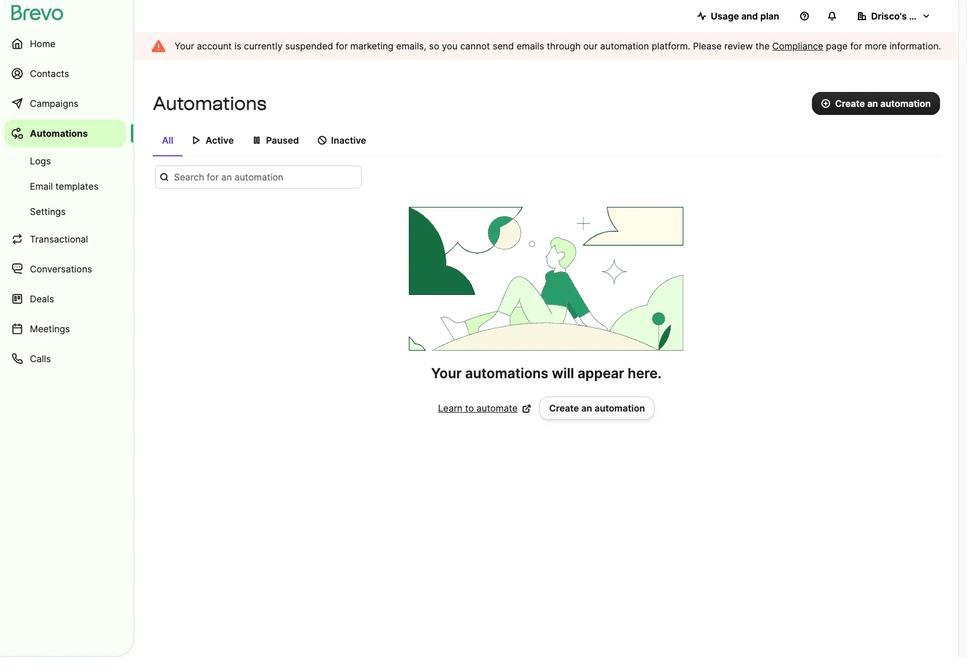 Task type: locate. For each thing, give the bounding box(es) containing it.
automation inside tab panel
[[595, 402, 646, 414]]

all link
[[153, 129, 183, 156]]

calls
[[30, 353, 51, 364]]

1 horizontal spatial your
[[432, 365, 462, 382]]

an inside your automations will appear here. tab panel
[[582, 402, 593, 414]]

transactional link
[[5, 225, 126, 253]]

for left marketing
[[336, 40, 348, 52]]

1 vertical spatial create an automation
[[550, 402, 646, 414]]

plan
[[761, 10, 780, 22]]

your left account
[[175, 40, 194, 52]]

dxrbf image left active
[[192, 136, 201, 145]]

tab list
[[153, 129, 941, 156]]

emails,
[[397, 40, 427, 52]]

create an automation inside your automations will appear here. tab panel
[[550, 402, 646, 414]]

2 dxrbf image from the left
[[318, 136, 327, 145]]

automations up active
[[153, 93, 267, 114]]

deals link
[[5, 285, 126, 313]]

1 horizontal spatial create an automation
[[836, 98, 932, 109]]

currently
[[244, 40, 283, 52]]

1 vertical spatial an
[[582, 402, 593, 414]]

1 horizontal spatial for
[[851, 40, 863, 52]]

1 horizontal spatial automations
[[153, 93, 267, 114]]

create an automation
[[836, 98, 932, 109], [550, 402, 646, 414]]

1 horizontal spatial create an automation button
[[813, 92, 941, 115]]

is
[[235, 40, 242, 52]]

0 horizontal spatial an
[[582, 402, 593, 414]]

1 horizontal spatial an
[[868, 98, 879, 109]]

1 vertical spatial your
[[432, 365, 462, 382]]

create an automation for create an automation 'button' to the right
[[836, 98, 932, 109]]

templates
[[56, 180, 99, 192]]

create an automation button
[[813, 92, 941, 115], [540, 397, 655, 420]]

automation
[[601, 40, 650, 52], [881, 98, 932, 109], [595, 402, 646, 414]]

0 horizontal spatial dxrbf image
[[192, 136, 201, 145]]

dxrbf image
[[252, 136, 262, 145]]

email
[[30, 180, 53, 192]]

1 horizontal spatial create
[[836, 98, 866, 109]]

email templates link
[[5, 175, 126, 198]]

home
[[30, 38, 56, 49]]

dxrbf image for inactive
[[318, 136, 327, 145]]

0 horizontal spatial create an automation
[[550, 402, 646, 414]]

dxrbf image left inactive
[[318, 136, 327, 145]]

0 vertical spatial create
[[836, 98, 866, 109]]

account
[[197, 40, 232, 52]]

your automations will appear here.
[[432, 365, 662, 382]]

0 vertical spatial automation
[[601, 40, 650, 52]]

campaigns link
[[5, 90, 126, 117]]

1 for from the left
[[336, 40, 348, 52]]

dxrbf image inside inactive 'link'
[[318, 136, 327, 145]]

0 horizontal spatial create
[[550, 402, 580, 414]]

your up learn
[[432, 365, 462, 382]]

workflow-list-search-input search field
[[155, 166, 362, 189]]

to
[[466, 402, 474, 414]]

dxrbf image
[[192, 136, 201, 145], [318, 136, 327, 145]]

all
[[162, 135, 174, 146]]

transactional
[[30, 233, 88, 245]]

so
[[429, 40, 440, 52]]

automation for create an automation 'button' within your automations will appear here. tab panel
[[595, 402, 646, 414]]

0 horizontal spatial your
[[175, 40, 194, 52]]

0 horizontal spatial for
[[336, 40, 348, 52]]

compliance
[[773, 40, 824, 52]]

an
[[868, 98, 879, 109], [582, 402, 593, 414]]

for
[[336, 40, 348, 52], [851, 40, 863, 52]]

logs
[[30, 155, 51, 167]]

your
[[175, 40, 194, 52], [432, 365, 462, 382]]

drisco's
[[872, 10, 908, 22]]

logs link
[[5, 149, 126, 172]]

your inside your automations will appear here. tab panel
[[432, 365, 462, 382]]

0 vertical spatial an
[[868, 98, 879, 109]]

0 vertical spatial your
[[175, 40, 194, 52]]

1 dxrbf image from the left
[[192, 136, 201, 145]]

you
[[442, 40, 458, 52]]

1 vertical spatial create
[[550, 402, 580, 414]]

0 vertical spatial create an automation
[[836, 98, 932, 109]]

platform.
[[652, 40, 691, 52]]

for right page
[[851, 40, 863, 52]]

and
[[742, 10, 759, 22]]

0 vertical spatial automations
[[153, 93, 267, 114]]

1 vertical spatial automations
[[30, 128, 88, 139]]

0 horizontal spatial create an automation button
[[540, 397, 655, 420]]

your automations will appear here. tab panel
[[153, 166, 941, 420]]

marketing
[[351, 40, 394, 52]]

2 vertical spatial automation
[[595, 402, 646, 414]]

0 horizontal spatial automations
[[30, 128, 88, 139]]

conversations
[[30, 263, 92, 275]]

automations
[[466, 365, 549, 382]]

1 vertical spatial automation
[[881, 98, 932, 109]]

settings
[[30, 206, 66, 217]]

create
[[836, 98, 866, 109], [550, 402, 580, 414]]

usage and plan
[[711, 10, 780, 22]]

automations up logs link
[[30, 128, 88, 139]]

your account is currently suspended for marketing emails, so you cannot send emails through our automation platform. please review the compliance page for more information.
[[175, 40, 942, 52]]

dxrbf image inside active link
[[192, 136, 201, 145]]

0 vertical spatial create an automation button
[[813, 92, 941, 115]]

dxrbf image for active
[[192, 136, 201, 145]]

your for your automations will appear here.
[[432, 365, 462, 382]]

automations
[[153, 93, 267, 114], [30, 128, 88, 139]]

contacts link
[[5, 60, 126, 87]]

1 horizontal spatial dxrbf image
[[318, 136, 327, 145]]

1 vertical spatial create an automation button
[[540, 397, 655, 420]]

learn to automate link
[[438, 401, 532, 415]]



Task type: describe. For each thing, give the bounding box(es) containing it.
send
[[493, 40, 514, 52]]

drisco's drinks button
[[849, 5, 941, 28]]

learn to automate
[[438, 402, 518, 414]]

campaigns
[[30, 98, 79, 109]]

drisco's drinks
[[872, 10, 939, 22]]

tab list containing all
[[153, 129, 941, 156]]

usage and plan button
[[688, 5, 789, 28]]

create an automation for create an automation 'button' within your automations will appear here. tab panel
[[550, 402, 646, 414]]

calls link
[[5, 345, 126, 372]]

emails
[[517, 40, 545, 52]]

deals
[[30, 293, 54, 305]]

automations link
[[5, 120, 126, 147]]

contacts
[[30, 68, 69, 79]]

information.
[[890, 40, 942, 52]]

drinks
[[910, 10, 939, 22]]

settings link
[[5, 200, 126, 223]]

your for your account is currently suspended for marketing emails, so you cannot send emails through our automation platform. please review the compliance page for more information.
[[175, 40, 194, 52]]

page
[[827, 40, 849, 52]]

paused
[[266, 135, 299, 146]]

please
[[694, 40, 722, 52]]

home link
[[5, 30, 126, 57]]

suspended
[[285, 40, 333, 52]]

active
[[206, 135, 234, 146]]

meetings
[[30, 323, 70, 335]]

learn
[[438, 402, 463, 414]]

create an automation button inside your automations will appear here. tab panel
[[540, 397, 655, 420]]

usage
[[711, 10, 740, 22]]

will
[[552, 365, 575, 382]]

email templates
[[30, 180, 99, 192]]

our
[[584, 40, 598, 52]]

create inside your automations will appear here. tab panel
[[550, 402, 580, 414]]

conversations link
[[5, 255, 126, 283]]

appear
[[578, 365, 625, 382]]

the
[[756, 40, 770, 52]]

compliance link
[[773, 39, 824, 53]]

review
[[725, 40, 754, 52]]

automate
[[477, 402, 518, 414]]

2 for from the left
[[851, 40, 863, 52]]

more
[[866, 40, 888, 52]]

meetings link
[[5, 315, 126, 343]]

inactive
[[331, 135, 367, 146]]

through
[[547, 40, 581, 52]]

cannot
[[461, 40, 491, 52]]

inactive link
[[308, 129, 376, 155]]

automation for create an automation 'button' to the right
[[881, 98, 932, 109]]

here.
[[628, 365, 662, 382]]

paused link
[[243, 129, 308, 155]]

active link
[[183, 129, 243, 155]]



Task type: vqa. For each thing, say whether or not it's contained in the screenshot.
automation
yes



